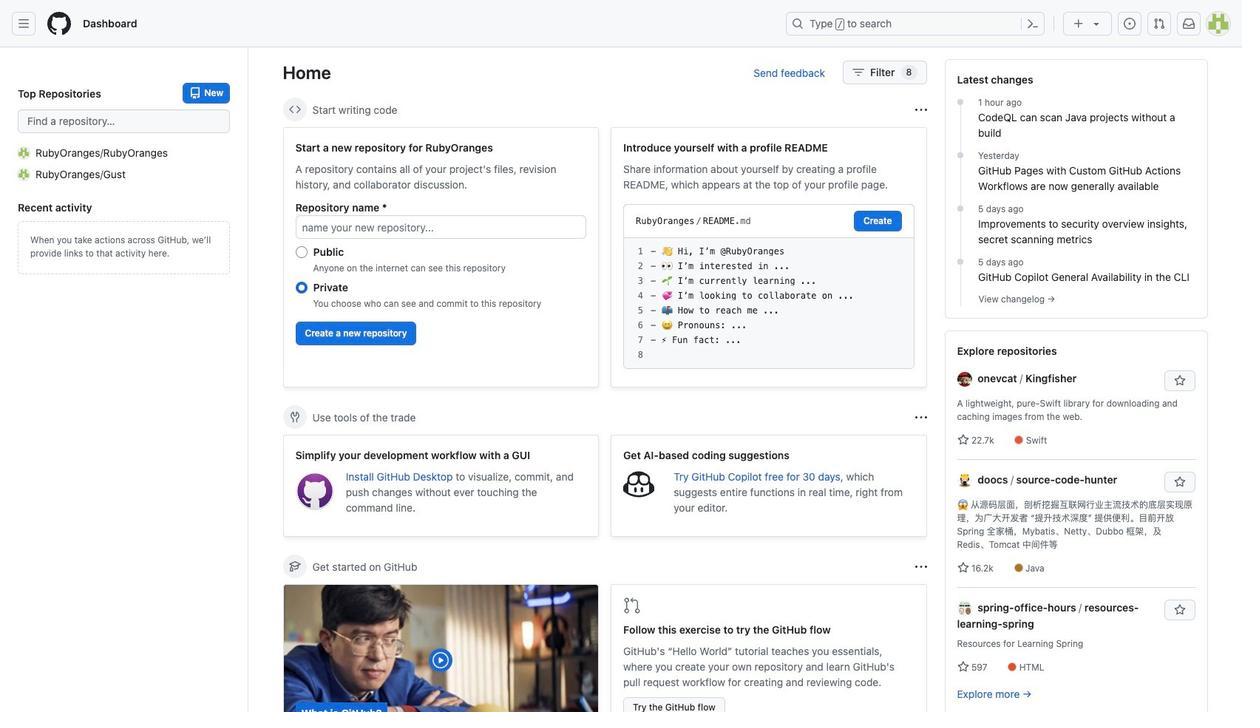 Task type: vqa. For each thing, say whether or not it's contained in the screenshot.
the bottom dot fill icon
no



Task type: describe. For each thing, give the bounding box(es) containing it.
git pull request image
[[624, 597, 641, 615]]

simplify your development workflow with a gui element
[[283, 435, 599, 537]]

explore repositories navigation
[[945, 331, 1208, 712]]

tools image
[[289, 411, 301, 423]]

explore element
[[945, 59, 1208, 712]]

star image for @doocs profile image
[[958, 562, 969, 574]]

play image
[[432, 652, 450, 670]]

star image for @onevcat profile icon
[[958, 434, 969, 446]]

rubyoranges image
[[18, 147, 30, 159]]

star image
[[958, 662, 969, 673]]

gust image
[[18, 168, 30, 180]]

github desktop image
[[296, 472, 334, 511]]

@onevcat profile image
[[958, 372, 972, 387]]

introduce yourself with a profile readme element
[[611, 127, 927, 388]]

start a new repository element
[[283, 127, 599, 388]]

@doocs profile image
[[958, 474, 972, 488]]

issue opened image
[[1124, 18, 1136, 30]]

git pull request image
[[1154, 18, 1166, 30]]

code image
[[289, 104, 301, 115]]

filter image
[[853, 67, 865, 78]]

@spring-office-hours profile image
[[958, 602, 972, 616]]

command palette image
[[1028, 18, 1039, 30]]

homepage image
[[47, 12, 71, 36]]

what is github? image
[[284, 585, 598, 712]]



Task type: locate. For each thing, give the bounding box(es) containing it.
mortar board image
[[289, 561, 301, 573]]

None radio
[[296, 246, 307, 258], [296, 282, 307, 294], [296, 246, 307, 258], [296, 282, 307, 294]]

0 vertical spatial why am i seeing this? image
[[915, 104, 927, 116]]

1 vertical spatial why am i seeing this? image
[[915, 561, 927, 573]]

star this repository image
[[1174, 476, 1186, 488], [1174, 604, 1186, 616]]

name your new repository... text field
[[296, 215, 587, 239]]

dot fill image
[[955, 96, 967, 108], [955, 256, 967, 268]]

what is github? element
[[283, 584, 599, 712]]

1 vertical spatial dot fill image
[[955, 203, 967, 215]]

dot fill image
[[955, 149, 967, 161], [955, 203, 967, 215]]

1 dot fill image from the top
[[955, 96, 967, 108]]

get ai-based coding suggestions element
[[611, 435, 927, 537]]

None submit
[[854, 211, 902, 232]]

1 star image from the top
[[958, 434, 969, 446]]

1 why am i seeing this? image from the top
[[915, 104, 927, 116]]

triangle down image
[[1091, 18, 1103, 30]]

2 star this repository image from the top
[[1174, 604, 1186, 616]]

1 vertical spatial star image
[[958, 562, 969, 574]]

none submit inside "introduce yourself with a profile readme" element
[[854, 211, 902, 232]]

2 dot fill image from the top
[[955, 203, 967, 215]]

star image
[[958, 434, 969, 446], [958, 562, 969, 574]]

Find a repository… text field
[[18, 109, 230, 133]]

star this repository image for @spring-office-hours profile icon
[[1174, 604, 1186, 616]]

1 vertical spatial dot fill image
[[955, 256, 967, 268]]

Top Repositories search field
[[18, 109, 230, 133]]

1 vertical spatial star this repository image
[[1174, 604, 1186, 616]]

why am i seeing this? image for try the github flow element
[[915, 561, 927, 573]]

0 vertical spatial dot fill image
[[955, 96, 967, 108]]

star image up @doocs profile image
[[958, 434, 969, 446]]

2 dot fill image from the top
[[955, 256, 967, 268]]

notifications image
[[1184, 18, 1195, 30]]

0 vertical spatial star this repository image
[[1174, 476, 1186, 488]]

0 vertical spatial star image
[[958, 434, 969, 446]]

star image up @spring-office-hours profile icon
[[958, 562, 969, 574]]

star this repository image
[[1174, 375, 1186, 387]]

why am i seeing this? image for "introduce yourself with a profile readme" element
[[915, 104, 927, 116]]

1 star this repository image from the top
[[1174, 476, 1186, 488]]

2 star image from the top
[[958, 562, 969, 574]]

1 dot fill image from the top
[[955, 149, 967, 161]]

why am i seeing this? image
[[915, 412, 927, 424]]

try the github flow element
[[611, 584, 927, 712]]

2 why am i seeing this? image from the top
[[915, 561, 927, 573]]

star this repository image for @doocs profile image
[[1174, 476, 1186, 488]]

plus image
[[1073, 18, 1085, 30]]

why am i seeing this? image
[[915, 104, 927, 116], [915, 561, 927, 573]]

0 vertical spatial dot fill image
[[955, 149, 967, 161]]



